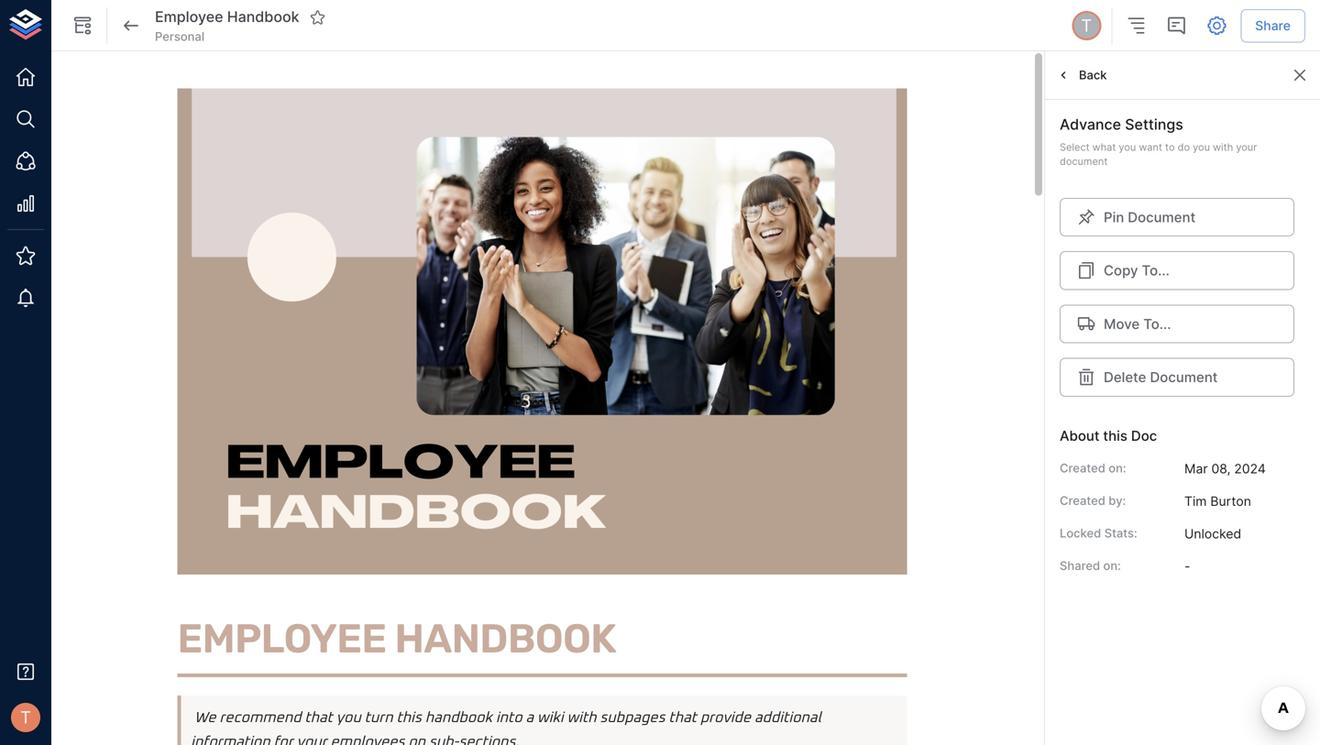 Task type: describe. For each thing, give the bounding box(es) containing it.
provide
[[700, 711, 751, 726]]

pin document
[[1104, 209, 1196, 225]]

want
[[1139, 141, 1163, 153]]

locked
[[1060, 526, 1102, 541]]

table of contents image
[[1125, 15, 1147, 37]]

recommend
[[220, 711, 301, 726]]

this inside we recommend that you turn this handbook into a wiki with subpages that provide additional information for your employees on sub-sections.
[[397, 711, 422, 726]]

burton
[[1211, 494, 1252, 509]]

into
[[496, 711, 522, 726]]

go back image
[[120, 15, 142, 37]]

move to... button
[[1060, 305, 1295, 343]]

your inside 'advance settings select what you want to do you with your document'
[[1236, 141, 1258, 153]]

by:
[[1109, 494, 1126, 508]]

move
[[1104, 316, 1140, 332]]

document for pin document
[[1128, 209, 1196, 225]]

1 that from the left
[[305, 711, 333, 726]]

information
[[191, 735, 270, 746]]

shared
[[1060, 559, 1101, 573]]

turn
[[365, 711, 393, 726]]

sub-
[[429, 735, 459, 746]]

employee handbook
[[177, 615, 616, 663]]

to
[[1166, 141, 1175, 153]]

we recommend that you turn this handbook into a wiki with subpages that provide additional information for your employees on sub-sections.
[[191, 711, 825, 746]]

mar 08, 2024
[[1185, 461, 1266, 477]]

with inside 'advance settings select what you want to do you with your document'
[[1213, 141, 1234, 153]]

what
[[1093, 141, 1116, 153]]

08,
[[1212, 461, 1231, 477]]

created for created by:
[[1060, 494, 1106, 508]]

select
[[1060, 141, 1090, 153]]

2 that from the left
[[669, 711, 697, 726]]

pin
[[1104, 209, 1125, 225]]

tim
[[1185, 494, 1207, 509]]

1 horizontal spatial you
[[1119, 141, 1136, 153]]

with inside we recommend that you turn this handbook into a wiki with subpages that provide additional information for your employees on sub-sections.
[[567, 711, 597, 726]]

on: for created on:
[[1109, 461, 1127, 475]]

0 vertical spatial t
[[1082, 15, 1092, 36]]

employees
[[331, 735, 405, 746]]

to... for copy to...
[[1142, 262, 1170, 279]]

personal
[[155, 29, 205, 43]]

a
[[526, 711, 534, 726]]

settings
[[1125, 116, 1184, 133]]

delete
[[1104, 369, 1147, 386]]

copy to...
[[1104, 262, 1170, 279]]

mar
[[1185, 461, 1208, 477]]

stats:
[[1105, 526, 1138, 541]]

2024
[[1235, 461, 1266, 477]]

document for delete document
[[1150, 369, 1218, 386]]

document
[[1060, 155, 1108, 167]]

personal link
[[155, 28, 205, 45]]

locked stats:
[[1060, 526, 1138, 541]]



Task type: locate. For each thing, give the bounding box(es) containing it.
document
[[1128, 209, 1196, 225], [1150, 369, 1218, 386]]

you right 'do'
[[1193, 141, 1210, 153]]

1 vertical spatial t button
[[6, 698, 46, 738]]

on: right shared
[[1104, 559, 1121, 573]]

you up the employees
[[336, 711, 361, 726]]

this left the doc
[[1104, 428, 1128, 444]]

you
[[1119, 141, 1136, 153], [1193, 141, 1210, 153], [336, 711, 361, 726]]

document inside 'button'
[[1150, 369, 1218, 386]]

back
[[1079, 68, 1107, 82]]

unlocked
[[1185, 526, 1242, 542]]

your
[[1236, 141, 1258, 153], [297, 735, 327, 746]]

share
[[1256, 18, 1291, 33]]

we
[[194, 711, 216, 726]]

created for created on:
[[1060, 461, 1106, 475]]

on: up by: at right
[[1109, 461, 1127, 475]]

about this doc
[[1060, 428, 1158, 444]]

0 vertical spatial with
[[1213, 141, 1234, 153]]

1 horizontal spatial t
[[1082, 15, 1092, 36]]

your inside we recommend that you turn this handbook into a wiki with subpages that provide additional information for your employees on sub-sections.
[[297, 735, 327, 746]]

with right wiki
[[567, 711, 597, 726]]

document right pin
[[1128, 209, 1196, 225]]

1 horizontal spatial with
[[1213, 141, 1234, 153]]

on:
[[1109, 461, 1127, 475], [1104, 559, 1121, 573]]

1 vertical spatial t
[[20, 708, 31, 728]]

handbook
[[227, 8, 299, 26]]

0 vertical spatial to...
[[1142, 262, 1170, 279]]

created on:
[[1060, 461, 1127, 475]]

doc
[[1132, 428, 1158, 444]]

0 horizontal spatial t button
[[6, 698, 46, 738]]

employee
[[155, 8, 223, 26]]

1 vertical spatial document
[[1150, 369, 1218, 386]]

tim burton
[[1185, 494, 1252, 509]]

to... right copy
[[1142, 262, 1170, 279]]

back button
[[1053, 61, 1112, 89]]

about
[[1060, 428, 1100, 444]]

0 horizontal spatial you
[[336, 711, 361, 726]]

that up the employees
[[305, 711, 333, 726]]

0 horizontal spatial this
[[397, 711, 422, 726]]

sections.
[[459, 735, 520, 746]]

subpages
[[600, 711, 665, 726]]

your right for
[[297, 735, 327, 746]]

t button
[[1069, 8, 1104, 43], [6, 698, 46, 738]]

do
[[1178, 141, 1190, 153]]

0 horizontal spatial with
[[567, 711, 597, 726]]

2 horizontal spatial you
[[1193, 141, 1210, 153]]

created up locked
[[1060, 494, 1106, 508]]

favorite image
[[309, 9, 326, 26]]

on: for shared on:
[[1104, 559, 1121, 573]]

you inside we recommend that you turn this handbook into a wiki with subpages that provide additional information for your employees on sub-sections.
[[336, 711, 361, 726]]

copy
[[1104, 262, 1139, 279]]

document down move to... button
[[1150, 369, 1218, 386]]

this
[[1104, 428, 1128, 444], [397, 711, 422, 726]]

wiki
[[537, 711, 564, 726]]

1 created from the top
[[1060, 461, 1106, 475]]

1 vertical spatial on:
[[1104, 559, 1121, 573]]

comments image
[[1166, 15, 1188, 37]]

t
[[1082, 15, 1092, 36], [20, 708, 31, 728]]

delete document button
[[1060, 358, 1295, 397]]

created
[[1060, 461, 1106, 475], [1060, 494, 1106, 508]]

that left provide
[[669, 711, 697, 726]]

0 vertical spatial this
[[1104, 428, 1128, 444]]

advance settings select what you want to do you with your document
[[1060, 116, 1258, 167]]

that
[[305, 711, 333, 726], [669, 711, 697, 726]]

advance
[[1060, 116, 1122, 133]]

delete document
[[1104, 369, 1218, 386]]

move to...
[[1104, 316, 1172, 332]]

1 vertical spatial this
[[397, 711, 422, 726]]

1 vertical spatial with
[[567, 711, 597, 726]]

0 vertical spatial document
[[1128, 209, 1196, 225]]

you left the 'want'
[[1119, 141, 1136, 153]]

0 vertical spatial on:
[[1109, 461, 1127, 475]]

on
[[408, 735, 426, 746]]

with
[[1213, 141, 1234, 153], [567, 711, 597, 726]]

show wiki image
[[72, 15, 94, 37]]

settings image
[[1206, 15, 1228, 37]]

your right 'do'
[[1236, 141, 1258, 153]]

for
[[274, 735, 293, 746]]

1 vertical spatial to...
[[1144, 316, 1172, 332]]

-
[[1185, 559, 1191, 575]]

with right 'do'
[[1213, 141, 1234, 153]]

0 horizontal spatial your
[[297, 735, 327, 746]]

2 created from the top
[[1060, 494, 1106, 508]]

to... for move to...
[[1144, 316, 1172, 332]]

to... right move
[[1144, 316, 1172, 332]]

additional
[[755, 711, 821, 726]]

1 horizontal spatial that
[[669, 711, 697, 726]]

0 horizontal spatial t
[[20, 708, 31, 728]]

created by:
[[1060, 494, 1126, 508]]

created down about at the bottom right
[[1060, 461, 1106, 475]]

0 vertical spatial t button
[[1069, 8, 1104, 43]]

this up 'on'
[[397, 711, 422, 726]]

1 vertical spatial created
[[1060, 494, 1106, 508]]

handbook
[[395, 615, 616, 663]]

employee
[[177, 615, 386, 663]]

shared on:
[[1060, 559, 1121, 573]]

employee handbook
[[155, 8, 299, 26]]

1 horizontal spatial this
[[1104, 428, 1128, 444]]

0 horizontal spatial that
[[305, 711, 333, 726]]

to...
[[1142, 262, 1170, 279], [1144, 316, 1172, 332]]

1 vertical spatial your
[[297, 735, 327, 746]]

1 horizontal spatial your
[[1236, 141, 1258, 153]]

share button
[[1241, 9, 1306, 42]]

copy to... button
[[1060, 251, 1295, 290]]

handbook
[[425, 711, 492, 726]]

1 horizontal spatial t button
[[1069, 8, 1104, 43]]

0 vertical spatial created
[[1060, 461, 1106, 475]]

0 vertical spatial your
[[1236, 141, 1258, 153]]



Task type: vqa. For each thing, say whether or not it's contained in the screenshot.
bottommost Project
no



